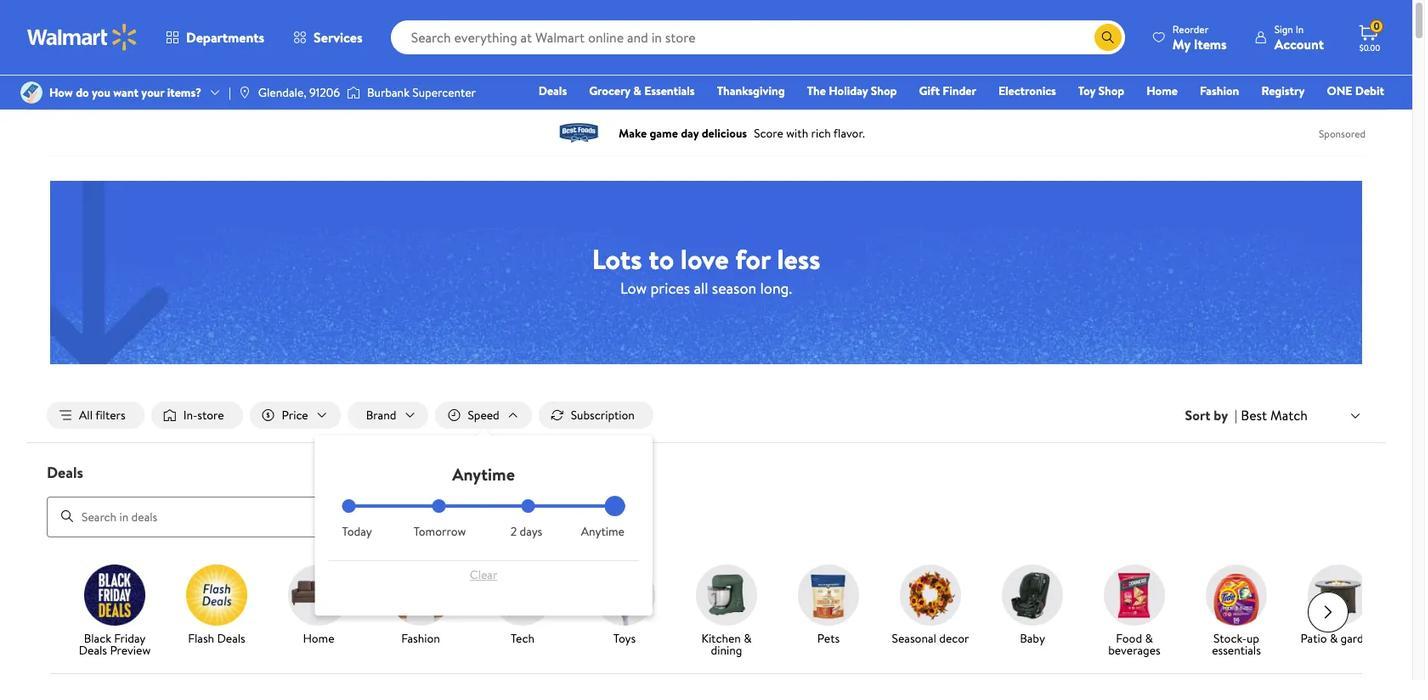 Task type: locate. For each thing, give the bounding box(es) containing it.
 image left glendale,
[[238, 86, 251, 99]]

one
[[1327, 82, 1352, 99]]

flash deals image
[[186, 565, 247, 626]]

deals
[[539, 82, 567, 99], [47, 462, 83, 484], [217, 630, 245, 647], [79, 642, 107, 659]]

anytime inside how fast do you want your order? option group
[[581, 524, 625, 541]]

pets
[[817, 630, 840, 647]]

clear search field text image
[[1074, 30, 1088, 44]]

& for beverages
[[1145, 630, 1153, 647]]

kitchen and dining image
[[696, 565, 757, 626]]

home down home image
[[303, 630, 334, 647]]

0 vertical spatial fashion
[[1200, 82, 1239, 99]]

filters
[[95, 407, 126, 424]]

best match
[[1241, 406, 1308, 425]]

& right food
[[1145, 630, 1153, 647]]

home down the my
[[1147, 82, 1178, 99]]

black friday deals preview link
[[71, 565, 159, 660]]

& inside "food & beverages"
[[1145, 630, 1153, 647]]

deals right flash
[[217, 630, 245, 647]]

decor
[[939, 630, 969, 647]]

kitchen & dining
[[701, 630, 752, 659]]

less
[[777, 240, 820, 277]]

0 $0.00
[[1359, 19, 1380, 54]]

food & beverages image
[[1104, 565, 1165, 626]]

0 vertical spatial home
[[1147, 82, 1178, 99]]

shop
[[871, 82, 897, 99], [1098, 82, 1125, 99]]

brand button
[[347, 402, 429, 429]]

anytime
[[452, 463, 515, 486], [581, 524, 625, 541]]

baby image
[[1002, 565, 1063, 626]]

all
[[79, 407, 93, 424]]

 image for how do you want your items?
[[20, 82, 42, 104]]

0 horizontal spatial fashion
[[401, 630, 440, 647]]

services
[[314, 28, 363, 47]]

want
[[113, 84, 139, 101]]

2
[[510, 524, 517, 541]]

seasonal decor link
[[886, 565, 975, 648]]

electronics link
[[991, 82, 1064, 100]]

food & beverages link
[[1090, 565, 1179, 660]]

essentials
[[1212, 642, 1261, 659]]

shop right toy
[[1098, 82, 1125, 99]]

food
[[1116, 630, 1142, 647]]

registry
[[1261, 82, 1305, 99]]

deals left grocery
[[539, 82, 567, 99]]

1 vertical spatial home link
[[274, 565, 363, 648]]

departments
[[186, 28, 264, 47]]

toys image
[[594, 565, 655, 626]]

one debit link
[[1319, 82, 1392, 100]]

reorder
[[1173, 22, 1209, 36]]

2 days
[[510, 524, 542, 541]]

sort by |
[[1185, 406, 1238, 425]]

to
[[649, 240, 674, 277]]

fashion down items
[[1200, 82, 1239, 99]]

my
[[1173, 34, 1191, 53]]

patio
[[1301, 630, 1327, 647]]

None range field
[[342, 505, 625, 508]]

your
[[141, 84, 164, 101]]

home
[[1147, 82, 1178, 99], [303, 630, 334, 647]]

today
[[342, 524, 372, 541]]

1 horizontal spatial anytime
[[581, 524, 625, 541]]

1 vertical spatial home
[[303, 630, 334, 647]]

1 horizontal spatial fashion
[[1200, 82, 1239, 99]]

gift
[[919, 82, 940, 99]]

friday
[[114, 630, 146, 647]]

& inside kitchen & dining
[[744, 630, 752, 647]]

0 vertical spatial home link
[[1139, 82, 1185, 100]]

walmart+ link
[[1326, 105, 1392, 124]]

& inside 'link'
[[1330, 630, 1338, 647]]

flash deals
[[188, 630, 245, 647]]

search image
[[60, 510, 74, 524]]

love
[[681, 240, 729, 277]]

how fast do you want your order? option group
[[342, 500, 625, 541]]

dining
[[711, 642, 742, 659]]

the holiday shop link
[[799, 82, 905, 100]]

sort and filter section element
[[26, 388, 1386, 443]]

0 horizontal spatial fashion link
[[376, 565, 465, 648]]

in
[[1296, 22, 1304, 36]]

& right patio
[[1330, 630, 1338, 647]]

items
[[1194, 34, 1227, 53]]

sponsored
[[1319, 126, 1366, 141]]

search icon image
[[1101, 31, 1115, 44]]

fashion link down items
[[1192, 82, 1247, 100]]

1 vertical spatial anytime
[[581, 524, 625, 541]]

deals up 'search' icon
[[47, 462, 83, 484]]

1 horizontal spatial |
[[1235, 406, 1238, 425]]

None radio
[[522, 500, 535, 513]]

deals link
[[531, 82, 575, 100]]

0 horizontal spatial anytime
[[452, 463, 515, 486]]

& right dining
[[744, 630, 752, 647]]

 image
[[347, 84, 360, 101]]

stock-up essentials
[[1212, 630, 1261, 659]]

seasonal decor image
[[900, 565, 961, 626]]

pets image
[[798, 565, 859, 626]]

home link down today
[[274, 565, 363, 648]]

season
[[712, 277, 757, 299]]

 image left 'how'
[[20, 82, 42, 104]]

baby link
[[988, 565, 1077, 648]]

| right by
[[1235, 406, 1238, 425]]

essentials
[[644, 82, 695, 99]]

home link down the my
[[1139, 82, 1185, 100]]

stock-up essentials link
[[1192, 565, 1281, 660]]

gift finder
[[919, 82, 976, 99]]

| inside "sort and filter section" element
[[1235, 406, 1238, 425]]

1 horizontal spatial  image
[[238, 86, 251, 99]]

0 horizontal spatial |
[[229, 84, 231, 101]]

Search search field
[[391, 20, 1125, 54]]

0 vertical spatial |
[[229, 84, 231, 101]]

grocery & essentials link
[[581, 82, 702, 100]]

0 vertical spatial fashion link
[[1192, 82, 1247, 100]]

fashion link left 'clear'
[[376, 565, 465, 648]]

| right items?
[[229, 84, 231, 101]]

pets link
[[784, 565, 873, 648]]

for
[[735, 240, 771, 277]]

registry link
[[1254, 82, 1312, 100]]

how do you want your items?
[[49, 84, 201, 101]]

Today radio
[[342, 500, 356, 513]]

Tomorrow radio
[[432, 500, 445, 513]]

stock-up essentials image
[[1206, 565, 1267, 626]]

glendale, 91206
[[258, 84, 340, 101]]

subscription button
[[539, 402, 653, 429]]

deals left preview
[[79, 642, 107, 659]]

0 horizontal spatial shop
[[871, 82, 897, 99]]

clear
[[470, 567, 497, 584]]

fashion link
[[1192, 82, 1247, 100], [376, 565, 465, 648]]

2 shop from the left
[[1098, 82, 1125, 99]]

up
[[1247, 630, 1259, 647]]

anytime up how fast do you want your order? option group
[[452, 463, 515, 486]]

fashion down fashion image
[[401, 630, 440, 647]]

all filters
[[79, 407, 126, 424]]

in-store button
[[151, 402, 243, 429]]

0 horizontal spatial  image
[[20, 82, 42, 104]]

home link
[[1139, 82, 1185, 100], [274, 565, 363, 648]]

electronics
[[998, 82, 1056, 99]]

 image for glendale, 91206
[[238, 86, 251, 99]]

sign
[[1274, 22, 1293, 36]]

walmart image
[[27, 24, 138, 51]]

shop right holiday
[[871, 82, 897, 99]]

flash
[[188, 630, 214, 647]]

1 vertical spatial |
[[1235, 406, 1238, 425]]

patio & garden link
[[1294, 565, 1383, 648]]

black friday deals image
[[84, 565, 145, 626]]

sort
[[1185, 406, 1211, 425]]

anytime down anytime option
[[581, 524, 625, 541]]

seasonal decor
[[892, 630, 969, 647]]

& right grocery
[[633, 82, 641, 99]]

1 horizontal spatial shop
[[1098, 82, 1125, 99]]

 image
[[20, 82, 42, 104], [238, 86, 251, 99]]

debit
[[1355, 82, 1384, 99]]

1 horizontal spatial home
[[1147, 82, 1178, 99]]



Task type: vqa. For each thing, say whether or not it's contained in the screenshot.
Food & beverages link
yes



Task type: describe. For each thing, give the bounding box(es) containing it.
speed
[[468, 407, 499, 424]]

match
[[1270, 406, 1308, 425]]

0 horizontal spatial home link
[[274, 565, 363, 648]]

sign in account
[[1274, 22, 1324, 53]]

& for essentials
[[633, 82, 641, 99]]

thanksgiving link
[[709, 82, 793, 100]]

departments button
[[151, 17, 279, 58]]

toy shop link
[[1071, 82, 1132, 100]]

91206
[[309, 84, 340, 101]]

flash deals link
[[173, 565, 261, 648]]

burbank
[[367, 84, 410, 101]]

price
[[282, 407, 308, 424]]

gift finder link
[[911, 82, 984, 100]]

finder
[[943, 82, 976, 99]]

seasonal
[[892, 630, 936, 647]]

tech image
[[492, 565, 553, 626]]

& for garden
[[1330, 630, 1338, 647]]

kitchen & dining link
[[682, 565, 771, 660]]

items?
[[167, 84, 201, 101]]

Walmart Site-Wide search field
[[391, 20, 1125, 54]]

tomorrow
[[414, 524, 466, 541]]

brand
[[366, 407, 396, 424]]

tech
[[511, 630, 535, 647]]

$0.00
[[1359, 42, 1380, 54]]

1 vertical spatial fashion
[[401, 630, 440, 647]]

lots to love for less. low prices all season long. image
[[50, 181, 1362, 365]]

low
[[620, 277, 647, 299]]

you
[[92, 84, 110, 101]]

all filters button
[[47, 402, 144, 429]]

speed button
[[435, 402, 532, 429]]

tech link
[[478, 565, 567, 648]]

toy
[[1078, 82, 1096, 99]]

beverages
[[1108, 642, 1161, 659]]

stock-
[[1214, 630, 1247, 647]]

garden
[[1341, 630, 1376, 647]]

1 horizontal spatial fashion link
[[1192, 82, 1247, 100]]

prices
[[651, 277, 690, 299]]

toys
[[613, 630, 636, 647]]

best
[[1241, 406, 1267, 425]]

toy shop
[[1078, 82, 1125, 99]]

next slide for chipmodulewithimages list image
[[1308, 592, 1349, 633]]

subscription
[[571, 407, 635, 424]]

1 vertical spatial fashion link
[[376, 565, 465, 648]]

one debit walmart+
[[1327, 82, 1384, 123]]

the
[[807, 82, 826, 99]]

walmart+
[[1334, 106, 1384, 123]]

fashion image
[[390, 565, 451, 626]]

baby
[[1020, 630, 1045, 647]]

grocery
[[589, 82, 631, 99]]

1 shop from the left
[[871, 82, 897, 99]]

holiday
[[829, 82, 868, 99]]

best match button
[[1238, 404, 1366, 427]]

do
[[76, 84, 89, 101]]

reorder my items
[[1173, 22, 1227, 53]]

clear button
[[342, 562, 625, 589]]

the holiday shop
[[807, 82, 897, 99]]

services button
[[279, 17, 377, 58]]

in-
[[183, 407, 197, 424]]

by
[[1214, 406, 1228, 425]]

account
[[1274, 34, 1324, 53]]

toys link
[[580, 565, 669, 648]]

lots to love for less low prices all season long.
[[592, 240, 820, 299]]

Deals search field
[[26, 462, 1386, 538]]

price button
[[249, 402, 340, 429]]

patio & garden image
[[1308, 565, 1369, 626]]

deals inside search field
[[47, 462, 83, 484]]

preview
[[110, 642, 151, 659]]

0 horizontal spatial home
[[303, 630, 334, 647]]

black
[[84, 630, 111, 647]]

days
[[520, 524, 542, 541]]

how
[[49, 84, 73, 101]]

0
[[1374, 19, 1380, 33]]

0 vertical spatial anytime
[[452, 463, 515, 486]]

store
[[197, 407, 224, 424]]

deals inside black friday deals preview
[[79, 642, 107, 659]]

Anytime radio
[[611, 500, 625, 513]]

kitchen
[[701, 630, 741, 647]]

Search in deals search field
[[47, 497, 560, 538]]

supercenter
[[412, 84, 476, 101]]

in-store
[[183, 407, 224, 424]]

burbank supercenter
[[367, 84, 476, 101]]

food & beverages
[[1108, 630, 1161, 659]]

thanksgiving
[[717, 82, 785, 99]]

home image
[[288, 565, 349, 626]]

patio & garden
[[1301, 630, 1376, 647]]

& for dining
[[744, 630, 752, 647]]

black friday deals preview
[[79, 630, 151, 659]]

1 horizontal spatial home link
[[1139, 82, 1185, 100]]



